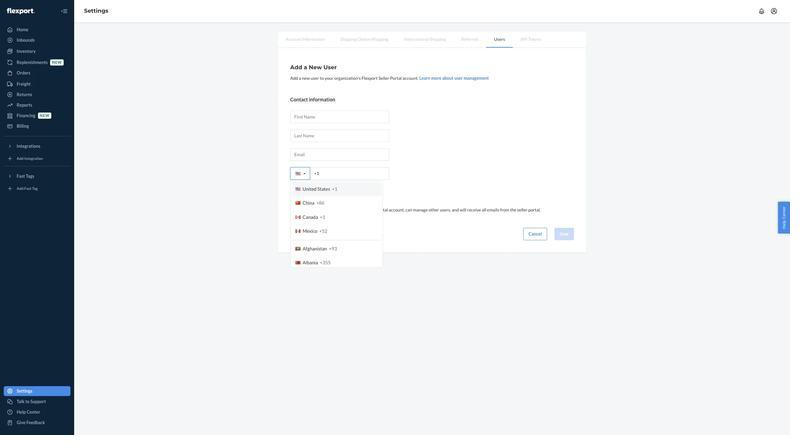Task type: describe. For each thing, give the bounding box(es) containing it.
cancel button
[[524, 228, 548, 240]]

referrals
[[462, 37, 479, 42]]

united
[[303, 186, 317, 192]]

tokens
[[529, 37, 542, 42]]

option containing albania
[[292, 256, 382, 270]]

0 vertical spatial portal
[[390, 75, 402, 81]]

organization's
[[335, 75, 361, 81]]

0 vertical spatial your
[[325, 75, 334, 81]]

2 can from the left
[[406, 207, 413, 212]]

add a new user to your organization's flexport seller portal account. learn more about user management
[[291, 75, 489, 81]]

add for add a new user
[[291, 64, 302, 71]]

0 horizontal spatial settings link
[[4, 386, 71, 396]]

reports
[[17, 102, 32, 108]]

open notifications image
[[759, 7, 766, 15]]

admin
[[304, 196, 318, 202]]

1 can from the left
[[306, 207, 312, 212]]

tags
[[26, 174, 34, 179]]

referrals tab
[[454, 32, 487, 47]]

0 vertical spatial settings
[[84, 7, 108, 14]]

api tokens
[[521, 37, 542, 42]]

account
[[286, 37, 302, 42]]

billing link
[[4, 121, 71, 131]]

option containing china
[[292, 196, 382, 210]]

+86
[[317, 200, 325, 206]]

home
[[17, 27, 28, 32]]

a for new
[[304, 64, 307, 71]]

integrations
[[17, 144, 40, 149]]

1 horizontal spatial seller
[[379, 75, 390, 81]]

china +86
[[303, 200, 325, 206]]

manage
[[413, 207, 428, 212]]

home link
[[4, 25, 71, 35]]

more
[[432, 75, 442, 81]]

add fast tag link
[[4, 184, 71, 194]]

inbounds link
[[4, 35, 71, 45]]

afghanistan
[[303, 246, 327, 251]]

to inside button
[[25, 399, 30, 404]]

international
[[404, 37, 429, 42]]

add integration link
[[4, 154, 71, 164]]

access
[[313, 207, 325, 212]]

orders
[[17, 70, 30, 75]]

cancel
[[529, 231, 542, 237]]

billing
[[17, 123, 29, 129]]

option containing canada
[[292, 210, 382, 224]]

states
[[318, 186, 330, 192]]

international shipping tab
[[396, 32, 454, 47]]

inventory link
[[4, 46, 71, 56]]

flexport logo image
[[7, 8, 35, 14]]

account,
[[389, 207, 405, 212]]

entire
[[336, 207, 347, 212]]

add for add a new user to your organization's flexport seller portal account. learn more about user management
[[291, 75, 298, 81]]

help center button
[[779, 202, 791, 234]]

0 horizontal spatial help
[[17, 410, 26, 415]]

1 horizontal spatial settings link
[[84, 7, 108, 14]]

save
[[560, 231, 569, 237]]

a for new
[[299, 75, 301, 81]]

emails
[[488, 207, 500, 212]]

add for add integration
[[17, 156, 24, 161]]

freight link
[[4, 79, 71, 89]]

all
[[482, 207, 487, 212]]

+355
[[320, 260, 331, 265]]

talk to support button
[[4, 397, 71, 407]]

tab list containing account information
[[278, 32, 587, 48]]

admins
[[291, 207, 305, 212]]

china
[[303, 200, 315, 206]]

other
[[429, 207, 439, 212]]

shipping option mapping
[[341, 37, 389, 42]]

information
[[309, 97, 336, 102]]

1 vertical spatial your
[[326, 207, 335, 212]]

shipping option mapping tab
[[333, 32, 396, 47]]

account.
[[403, 75, 419, 81]]

seller
[[518, 207, 528, 212]]

information
[[303, 37, 325, 42]]

list box containing united states
[[291, 181, 383, 270]]

shipping inside tab
[[341, 37, 357, 42]]

the
[[510, 207, 517, 212]]

give feedback
[[17, 420, 45, 425]]

help center link
[[4, 407, 71, 417]]

Email text field
[[291, 148, 390, 161]]

0 horizontal spatial settings
[[17, 389, 32, 394]]

+52
[[320, 228, 328, 234]]

integration
[[24, 156, 43, 161]]

fast inside add fast tag link
[[24, 186, 31, 191]]

support
[[30, 399, 46, 404]]

1 vertical spatial new
[[302, 75, 310, 81]]

returns link
[[4, 90, 71, 100]]

open account menu image
[[771, 7, 778, 15]]

fast inside fast tags dropdown button
[[17, 174, 25, 179]]

inbounds
[[17, 37, 35, 43]]

united states +1
[[303, 186, 338, 192]]

+93
[[329, 246, 337, 251]]

api
[[521, 37, 528, 42]]

mexico +52
[[303, 228, 328, 234]]

mexico
[[303, 228, 318, 234]]



Task type: locate. For each thing, give the bounding box(es) containing it.
1 vertical spatial a
[[299, 75, 301, 81]]

user
[[324, 64, 337, 71]]

financing
[[17, 113, 35, 118]]

talk to support
[[17, 399, 46, 404]]

2 shipping from the left
[[430, 37, 446, 42]]

option up +52
[[292, 210, 382, 224]]

flexport
[[362, 75, 378, 81], [348, 207, 364, 212]]

can
[[306, 207, 312, 212], [406, 207, 413, 212]]

4 option from the top
[[292, 224, 382, 238]]

give feedback button
[[4, 418, 71, 428]]

management
[[464, 75, 489, 81]]

2 horizontal spatial new
[[302, 75, 310, 81]]

option
[[292, 182, 382, 196], [292, 196, 382, 210], [292, 210, 382, 224], [292, 224, 382, 238], [292, 242, 382, 256], [292, 256, 382, 270]]

add fast tag
[[17, 186, 38, 191]]

to right talk
[[25, 399, 30, 404]]

new for replenishments
[[52, 60, 62, 65]]

add up contact
[[291, 75, 298, 81]]

option containing united states
[[292, 182, 382, 196]]

help center
[[782, 206, 788, 229], [17, 410, 40, 415]]

to down new
[[320, 75, 324, 81]]

1 vertical spatial fast
[[24, 186, 31, 191]]

option down 1 (702) 123-4567 phone field
[[292, 182, 382, 196]]

orders link
[[4, 68, 71, 78]]

seller left account.
[[379, 75, 390, 81]]

will
[[460, 207, 467, 212]]

help
[[782, 220, 788, 229], [17, 410, 26, 415]]

new down 'add a new user'
[[302, 75, 310, 81]]

admins can access your entire flexport seller portal account, can manage other users, and will receive all emails from the seller portal.
[[291, 207, 541, 212]]

add for add fast tag
[[17, 186, 24, 191]]

1 horizontal spatial can
[[406, 207, 413, 212]]

fast left tag
[[24, 186, 31, 191]]

user down new
[[311, 75, 319, 81]]

1 horizontal spatial portal
[[390, 75, 402, 81]]

option up +355
[[292, 242, 382, 256]]

1 vertical spatial help center
[[17, 410, 40, 415]]

0 vertical spatial settings link
[[84, 7, 108, 14]]

0 horizontal spatial user
[[311, 75, 319, 81]]

users
[[495, 37, 505, 42]]

2 user from the left
[[455, 75, 463, 81]]

1 horizontal spatial center
[[782, 206, 788, 219]]

+1 right states
[[332, 186, 338, 192]]

international shipping
[[404, 37, 446, 42]]

close navigation image
[[61, 7, 68, 15]]

1 horizontal spatial a
[[304, 64, 307, 71]]

0 vertical spatial to
[[320, 75, 324, 81]]

account information tab
[[278, 32, 333, 47]]

option containing mexico
[[292, 224, 382, 238]]

users tab
[[487, 32, 513, 48]]

contact
[[291, 97, 308, 102]]

inventory
[[17, 49, 36, 54]]

1 vertical spatial settings
[[17, 389, 32, 394]]

1 shipping from the left
[[341, 37, 357, 42]]

new for financing
[[40, 113, 50, 118]]

0 horizontal spatial a
[[299, 75, 301, 81]]

1 option from the top
[[292, 182, 382, 196]]

First Name text field
[[291, 111, 390, 123]]

0 vertical spatial fast
[[17, 174, 25, 179]]

0 vertical spatial center
[[782, 206, 788, 219]]

option up +93
[[292, 224, 382, 238]]

user right about
[[455, 75, 463, 81]]

5 option from the top
[[292, 242, 382, 256]]

0 horizontal spatial to
[[25, 399, 30, 404]]

settings link
[[84, 7, 108, 14], [4, 386, 71, 396]]

add left new
[[291, 64, 302, 71]]

1 vertical spatial to
[[25, 399, 30, 404]]

fast tags
[[17, 174, 34, 179]]

canada +1
[[303, 214, 326, 220]]

3 option from the top
[[292, 210, 382, 224]]

new
[[309, 64, 322, 71]]

mapping
[[372, 37, 389, 42]]

help inside button
[[782, 220, 788, 229]]

shipping
[[341, 37, 357, 42], [430, 37, 446, 42]]

0 vertical spatial help
[[782, 220, 788, 229]]

1 vertical spatial seller
[[365, 207, 376, 212]]

user
[[311, 75, 319, 81], [455, 75, 463, 81]]

+1 down access
[[320, 214, 326, 220]]

1 vertical spatial help
[[17, 410, 26, 415]]

center inside button
[[782, 206, 788, 219]]

0 vertical spatial help center
[[782, 206, 788, 229]]

2 vertical spatial new
[[40, 113, 50, 118]]

seller
[[379, 75, 390, 81], [365, 207, 376, 212]]

portal left account.
[[390, 75, 402, 81]]

shipping right 'international'
[[430, 37, 446, 42]]

0 horizontal spatial help center
[[17, 410, 40, 415]]

shipping left option
[[341, 37, 357, 42]]

1 horizontal spatial new
[[52, 60, 62, 65]]

feedback
[[26, 420, 45, 425]]

2 option from the top
[[292, 196, 382, 210]]

0 vertical spatial new
[[52, 60, 62, 65]]

learn
[[420, 75, 431, 81]]

shipping inside "tab"
[[430, 37, 446, 42]]

1 vertical spatial portal
[[377, 207, 388, 212]]

afghanistan +93
[[303, 246, 337, 251]]

1 horizontal spatial +1
[[332, 186, 338, 192]]

canada
[[303, 214, 318, 220]]

learn more about user management button
[[420, 75, 489, 81]]

a
[[304, 64, 307, 71], [299, 75, 301, 81]]

1 vertical spatial center
[[27, 410, 40, 415]]

+1
[[332, 186, 338, 192], [320, 214, 326, 220]]

add down fast tags
[[17, 186, 24, 191]]

api tokens tab
[[513, 32, 550, 47]]

0 vertical spatial a
[[304, 64, 307, 71]]

help center inside button
[[782, 206, 788, 229]]

fast
[[17, 174, 25, 179], [24, 186, 31, 191]]

can left manage
[[406, 207, 413, 212]]

6 option from the top
[[292, 256, 382, 270]]

1 horizontal spatial settings
[[84, 7, 108, 14]]

flexport right entire
[[348, 207, 364, 212]]

0 horizontal spatial center
[[27, 410, 40, 415]]

Last Name text field
[[291, 130, 390, 142]]

fast tags button
[[4, 171, 71, 181]]

1 horizontal spatial user
[[455, 75, 463, 81]]

flexport right organization's
[[362, 75, 378, 81]]

portal.
[[529, 207, 541, 212]]

and
[[452, 207, 459, 212]]

your left entire
[[326, 207, 335, 212]]

from
[[500, 207, 510, 212]]

0 vertical spatial +1
[[332, 186, 338, 192]]

fast left tags
[[17, 174, 25, 179]]

your down user
[[325, 75, 334, 81]]

add
[[291, 64, 302, 71], [291, 75, 298, 81], [17, 156, 24, 161], [17, 186, 24, 191]]

replenishments
[[17, 60, 48, 65]]

tag
[[32, 186, 38, 191]]

option down states
[[292, 196, 382, 210]]

give
[[17, 420, 26, 425]]

users,
[[440, 207, 451, 212]]

0 vertical spatial flexport
[[362, 75, 378, 81]]

0 horizontal spatial new
[[40, 113, 50, 118]]

portal left the account,
[[377, 207, 388, 212]]

1 vertical spatial flexport
[[348, 207, 364, 212]]

1 (702) 123-4567 telephone field
[[291, 167, 390, 180]]

list box
[[291, 181, 383, 270]]

can down china
[[306, 207, 312, 212]]

1 horizontal spatial help center
[[782, 206, 788, 229]]

returns
[[17, 92, 32, 97]]

albania
[[303, 260, 318, 265]]

integrations button
[[4, 141, 71, 151]]

option down +93
[[292, 256, 382, 270]]

united states: + 1 image
[[304, 173, 306, 174]]

0 horizontal spatial shipping
[[341, 37, 357, 42]]

add integration
[[17, 156, 43, 161]]

account information
[[286, 37, 325, 42]]

1 vertical spatial settings link
[[4, 386, 71, 396]]

about
[[443, 75, 454, 81]]

add left integration
[[17, 156, 24, 161]]

reports link
[[4, 100, 71, 110]]

0 horizontal spatial can
[[306, 207, 312, 212]]

contact information
[[291, 97, 336, 102]]

save button
[[555, 228, 575, 240]]

tab list
[[278, 32, 587, 48]]

new up orders link
[[52, 60, 62, 65]]

option containing afghanistan
[[292, 242, 382, 256]]

1 user from the left
[[311, 75, 319, 81]]

seller left the account,
[[365, 207, 376, 212]]

settings
[[84, 7, 108, 14], [17, 389, 32, 394]]

center
[[782, 206, 788, 219], [27, 410, 40, 415]]

0 horizontal spatial +1
[[320, 214, 326, 220]]

a left new
[[304, 64, 307, 71]]

new down reports link
[[40, 113, 50, 118]]

1 horizontal spatial help
[[782, 220, 788, 229]]

1 horizontal spatial shipping
[[430, 37, 446, 42]]

add a new user
[[291, 64, 337, 71]]

talk
[[17, 399, 25, 404]]

0 vertical spatial seller
[[379, 75, 390, 81]]

0 horizontal spatial seller
[[365, 207, 376, 212]]

receive
[[468, 207, 481, 212]]

freight
[[17, 81, 31, 87]]

1 vertical spatial +1
[[320, 214, 326, 220]]

albania +355
[[303, 260, 331, 265]]

a down 'add a new user'
[[299, 75, 301, 81]]

option
[[358, 37, 371, 42]]

0 horizontal spatial portal
[[377, 207, 388, 212]]

1 horizontal spatial to
[[320, 75, 324, 81]]



Task type: vqa. For each thing, say whether or not it's contained in the screenshot.
on
no



